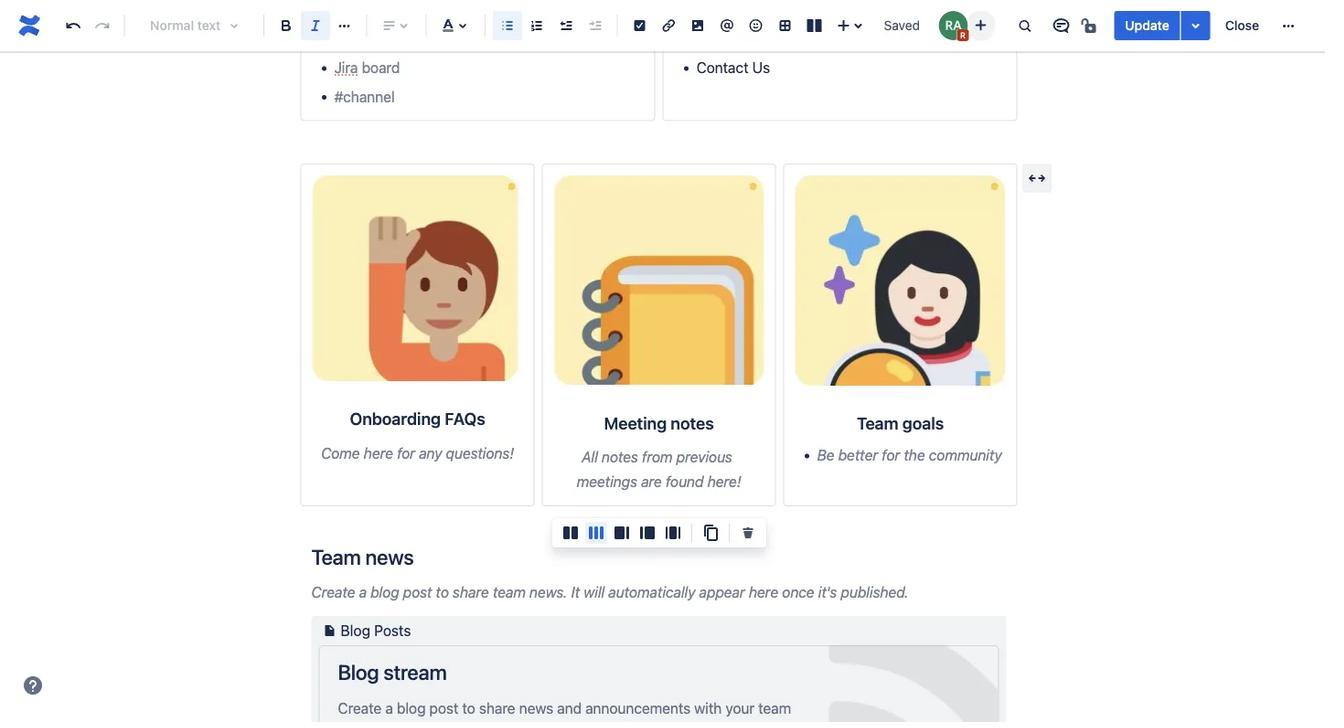Task type: vqa. For each thing, say whether or not it's contained in the screenshot.
it's
yes



Task type: locate. For each thing, give the bounding box(es) containing it.
from
[[642, 448, 673, 466]]

confluence image
[[15, 11, 44, 40], [15, 11, 44, 40]]

1 horizontal spatial team
[[758, 700, 791, 718]]

it
[[571, 584, 580, 602]]

all
[[582, 448, 598, 466]]

news up posts
[[365, 545, 414, 569]]

blog for create a blog post to share news and announcements with your team
[[397, 700, 426, 718]]

go wide image
[[1026, 167, 1048, 189]]

and
[[557, 700, 582, 718]]

will
[[584, 584, 605, 602]]

blog down "stream"
[[397, 700, 426, 718]]

1 vertical spatial team
[[311, 545, 361, 569]]

more formatting image
[[334, 15, 356, 37]]

0 horizontal spatial team
[[311, 545, 361, 569]]

blog inside create a blog post to share news and announcements with your team
[[397, 700, 426, 718]]

to inside create a blog post to share news and announcements with your team
[[462, 700, 475, 718]]

team goals
[[857, 414, 944, 433]]

close
[[1225, 18, 1260, 33]]

1 horizontal spatial news
[[519, 700, 553, 718]]

no restrictions image
[[1080, 15, 1102, 37]]

your
[[726, 700, 755, 718]]

posts
[[374, 623, 411, 640]]

better
[[838, 447, 878, 464]]

for left the the
[[882, 447, 900, 464]]

1 vertical spatial news
[[519, 700, 553, 718]]

0 vertical spatial team
[[493, 584, 526, 602]]

0 vertical spatial to
[[436, 584, 449, 602]]

adjust update settings image
[[1185, 15, 1207, 37]]

1 vertical spatial a
[[385, 700, 393, 718]]

1 vertical spatial blog
[[338, 661, 379, 685]]

link image
[[658, 15, 680, 37]]

action item image
[[629, 15, 651, 37]]

create up blog posts image
[[311, 584, 355, 602]]

0 horizontal spatial a
[[359, 584, 367, 602]]

#channel
[[334, 88, 395, 105]]

update button
[[1114, 11, 1181, 40]]

team right your
[[758, 700, 791, 718]]

create inside create a blog post to share news and announcements with your team
[[338, 700, 382, 718]]

team inside create a blog post to share news and announcements with your team
[[758, 700, 791, 718]]

blog
[[341, 623, 370, 640], [338, 661, 379, 685]]

1 horizontal spatial for
[[882, 447, 900, 464]]

board
[[362, 59, 400, 76]]

us
[[753, 59, 770, 76]]

announcements
[[586, 700, 691, 718]]

0 vertical spatial here
[[364, 444, 393, 462]]

1 horizontal spatial a
[[385, 700, 393, 718]]

0 vertical spatial news
[[365, 545, 414, 569]]

here
[[364, 444, 393, 462], [749, 584, 779, 602]]

for for the
[[882, 447, 900, 464]]

share inside create a blog post to share news and announcements with your team
[[479, 700, 515, 718]]

1 vertical spatial to
[[462, 700, 475, 718]]

create
[[311, 584, 355, 602], [338, 700, 382, 718]]

blog up posts
[[371, 584, 399, 602]]

automatically
[[608, 584, 696, 602]]

meeting
[[604, 413, 667, 433]]

share left the news.
[[453, 584, 489, 602]]

create for create a blog post to share team news. it will automatically appear here once it's published.
[[311, 584, 355, 602]]

a for create a blog post to share team news. it will automatically appear here once it's published.
[[359, 584, 367, 602]]

to for news
[[462, 700, 475, 718]]

ruby anderson image
[[939, 11, 968, 40]]

1 horizontal spatial to
[[462, 700, 475, 718]]

notes for all
[[602, 448, 638, 466]]

undo ⌘z image
[[62, 15, 84, 37]]

0 horizontal spatial to
[[436, 584, 449, 602]]

share
[[453, 584, 489, 602], [479, 700, 515, 718]]

1 horizontal spatial team
[[857, 414, 899, 433]]

come
[[321, 444, 360, 462]]

here down onboarding
[[364, 444, 393, 462]]

add image, video, or file image
[[687, 15, 709, 37]]

news
[[365, 545, 414, 569], [519, 700, 553, 718]]

0 vertical spatial blog
[[371, 584, 399, 602]]

team for team news
[[311, 545, 361, 569]]

table image
[[774, 15, 796, 37]]

1 vertical spatial notes
[[602, 448, 638, 466]]

appear
[[699, 584, 745, 602]]

all notes from previous meetings are found here!
[[577, 448, 741, 491]]

0 vertical spatial blog
[[341, 623, 370, 640]]

blog down blog posts
[[338, 661, 379, 685]]

notes inside all notes from previous meetings are found here!
[[602, 448, 638, 466]]

numbered list ⌘⇧7 image
[[526, 15, 548, 37]]

post inside create a blog post to share news and announcements with your team
[[429, 700, 459, 718]]

blog for blog stream
[[338, 661, 379, 685]]

indent tab image
[[584, 15, 606, 37]]

here left once
[[749, 584, 779, 602]]

a down team news
[[359, 584, 367, 602]]

emoji image
[[745, 15, 767, 37]]

team left the news.
[[493, 584, 526, 602]]

0 vertical spatial a
[[359, 584, 367, 602]]

0 vertical spatial share
[[453, 584, 489, 602]]

published.
[[841, 584, 909, 602]]

post down "stream"
[[429, 700, 459, 718]]

blog for create a blog post to share team news. it will automatically appear here once it's published.
[[371, 584, 399, 602]]

1 vertical spatial blog
[[397, 700, 426, 718]]

to for team
[[436, 584, 449, 602]]

0 vertical spatial notes
[[671, 413, 714, 433]]

contact us
[[697, 59, 770, 76]]

remove image
[[737, 522, 759, 544]]

for left any
[[397, 444, 415, 462]]

team up blog posts image
[[311, 545, 361, 569]]

1 vertical spatial here
[[749, 584, 779, 602]]

to
[[436, 584, 449, 602], [462, 700, 475, 718]]

post up posts
[[403, 584, 432, 602]]

1 vertical spatial share
[[479, 700, 515, 718]]

0 horizontal spatial team
[[493, 584, 526, 602]]

notes up previous
[[671, 413, 714, 433]]

create a blog post to share team news. it will automatically appear here once it's published.
[[311, 584, 909, 602]]

post
[[403, 584, 432, 602], [429, 700, 459, 718]]

0 horizontal spatial here
[[364, 444, 393, 462]]

blog left posts
[[341, 623, 370, 640]]

more image
[[1278, 15, 1300, 37]]

for
[[397, 444, 415, 462], [882, 447, 900, 464]]

team news
[[311, 545, 414, 569]]

onboarding faqs
[[350, 409, 485, 429]]

notes
[[671, 413, 714, 433], [602, 448, 638, 466]]

0 horizontal spatial notes
[[602, 448, 638, 466]]

team
[[493, 584, 526, 602], [758, 700, 791, 718]]

blog
[[371, 584, 399, 602], [397, 700, 426, 718]]

0 vertical spatial team
[[857, 414, 899, 433]]

0 horizontal spatial for
[[397, 444, 415, 462]]

1 horizontal spatial notes
[[671, 413, 714, 433]]

team
[[857, 414, 899, 433], [311, 545, 361, 569]]

found
[[666, 474, 704, 491]]

team up better
[[857, 414, 899, 433]]

a
[[359, 584, 367, 602], [385, 700, 393, 718]]

blog posts image
[[319, 620, 341, 642]]

any
[[419, 444, 442, 462]]

0 vertical spatial post
[[403, 584, 432, 602]]

1 vertical spatial team
[[758, 700, 791, 718]]

questions!
[[446, 444, 514, 462]]

come here for any questions!
[[321, 444, 514, 462]]

a inside create a blog post to share news and announcements with your team
[[385, 700, 393, 718]]

news left and
[[519, 700, 553, 718]]

news.
[[530, 584, 568, 602]]

notes up meetings
[[602, 448, 638, 466]]

a down blog stream
[[385, 700, 393, 718]]

0 vertical spatial create
[[311, 584, 355, 602]]

1 vertical spatial create
[[338, 700, 382, 718]]

1 vertical spatial post
[[429, 700, 459, 718]]

share left and
[[479, 700, 515, 718]]

create a blog post to share news and announcements with your team
[[338, 700, 791, 723]]

saved
[[884, 18, 920, 33]]

create down blog stream
[[338, 700, 382, 718]]



Task type: describe. For each thing, give the bounding box(es) containing it.
it's
[[818, 584, 837, 602]]

0 horizontal spatial news
[[365, 545, 414, 569]]

right sidebar image
[[611, 522, 633, 544]]

help
[[697, 30, 727, 48]]

be better for the community
[[817, 447, 1002, 464]]

here!
[[708, 474, 741, 491]]

help image
[[22, 675, 44, 697]]

share for team
[[453, 584, 489, 602]]

1 horizontal spatial here
[[749, 584, 779, 602]]

blog posts
[[341, 623, 411, 640]]

mention image
[[716, 15, 738, 37]]

the
[[904, 447, 925, 464]]

redo ⌘⇧z image
[[91, 15, 113, 37]]

bullet list ⌘⇧8 image
[[497, 15, 519, 37]]

post for news
[[429, 700, 459, 718]]

find and replace image
[[1014, 15, 1036, 37]]

comment icon image
[[1050, 15, 1072, 37]]

faqs
[[445, 409, 485, 429]]

create for create a blog post to share news and announcements with your team
[[338, 700, 382, 718]]

are
[[641, 474, 662, 491]]

three columns with sidebars image
[[662, 522, 684, 544]]

share for news
[[479, 700, 515, 718]]

post for team
[[403, 584, 432, 602]]

copy image
[[700, 522, 722, 544]]

update
[[1125, 18, 1170, 33]]

be
[[817, 447, 835, 464]]

for for any
[[397, 444, 415, 462]]

onboarding
[[350, 409, 441, 429]]

team for team goals
[[857, 414, 899, 433]]

close button
[[1215, 11, 1271, 40]]

two columns image
[[560, 522, 582, 544]]

invite to edit image
[[970, 14, 992, 36]]

blog stream
[[338, 661, 447, 685]]

community
[[929, 447, 1002, 464]]

with
[[695, 700, 722, 718]]

contact
[[697, 59, 749, 76]]

a for create a blog post to share news and announcements with your team
[[385, 700, 393, 718]]

goals
[[903, 414, 944, 433]]

notes for meeting
[[671, 413, 714, 433]]

layouts image
[[803, 15, 825, 37]]

stream
[[384, 661, 447, 685]]

outdent ⇧tab image
[[555, 15, 577, 37]]

jira
[[334, 59, 358, 76]]

jira board
[[334, 59, 400, 76]]

italic ⌘i image
[[304, 15, 326, 37]]

previous
[[677, 448, 733, 466]]

left sidebar image
[[637, 522, 659, 544]]

three columns image
[[585, 522, 607, 544]]

news inside create a blog post to share news and announcements with your team
[[519, 700, 553, 718]]

bold ⌘b image
[[275, 15, 297, 37]]

blog for blog posts
[[341, 623, 370, 640]]

once
[[782, 584, 815, 602]]

meetings
[[577, 474, 638, 491]]

meeting notes
[[604, 413, 714, 433]]



